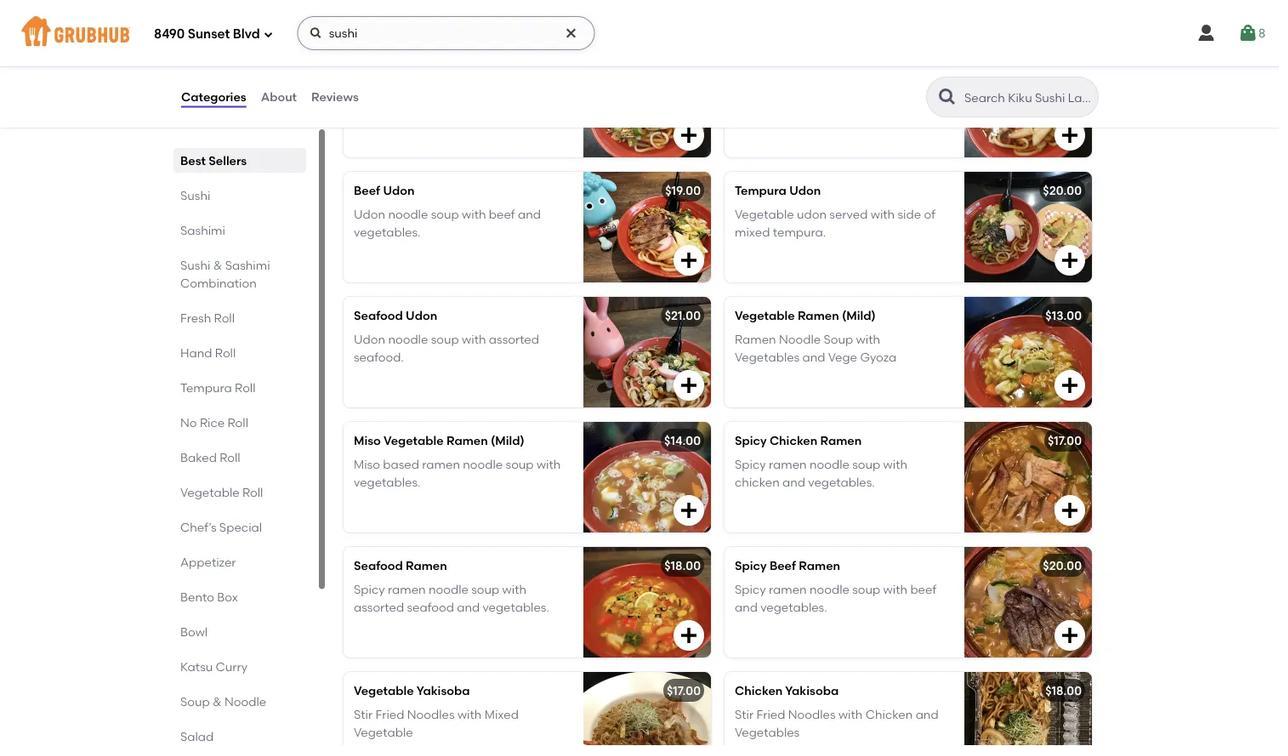 Task type: vqa. For each thing, say whether or not it's contained in the screenshot.


Task type: locate. For each thing, give the bounding box(es) containing it.
tempura roll
[[180, 380, 256, 395]]

miso down seafood.
[[354, 433, 381, 448]]

spicy inside spicy ramen noodle soup with beef and vegetables.
[[735, 583, 766, 597]]

spicy for spicy ramen noodle soup with chicken and vegetables.
[[735, 458, 766, 472]]

2 sushi from the top
[[180, 258, 210, 272]]

1 sushi from the top
[[180, 188, 210, 203]]

0 vertical spatial beef
[[489, 207, 515, 222]]

beef inside spicy ramen noodle soup with beef and vegetables.
[[911, 583, 937, 597]]

1 horizontal spatial soup
[[824, 332, 854, 347]]

spicy for spicy ramen noodle soup with assorted seafood and vegetables.
[[354, 583, 385, 597]]

sushi & sashimi combination tab
[[180, 256, 300, 292]]

vegetable
[[354, 58, 414, 73], [735, 207, 794, 222], [735, 308, 795, 323], [384, 433, 444, 448], [180, 485, 240, 499], [354, 684, 414, 698], [354, 725, 413, 739]]

ramen up miso based ramen noodle soup with vegetables.
[[447, 433, 488, 448]]

udon inside udon noodle soup with chicken and vegetables.
[[735, 82, 767, 97]]

udon up udon noodle soup with vegetables.
[[417, 58, 448, 73]]

$20.00 for spicy ramen noodle soup with beef and vegetables.
[[1043, 559, 1082, 573]]

soup inside tab
[[180, 694, 210, 709]]

udon down the chicken udon
[[735, 82, 767, 97]]

stir inside stir fried noodles with mixed vegetable
[[354, 708, 373, 722]]

noodles inside stir fried noodles with chicken and vegetables
[[789, 708, 836, 722]]

roll for tempura
[[235, 380, 256, 395]]

1 vertical spatial sushi
[[180, 258, 210, 272]]

combination
[[180, 276, 257, 290]]

roll right hand
[[215, 345, 236, 360]]

yakisoba up stir fried noodles with mixed vegetable
[[417, 684, 470, 698]]

0 horizontal spatial fried
[[376, 708, 405, 722]]

tempura down the hand roll at the top of page
[[180, 380, 232, 395]]

1 horizontal spatial beef
[[911, 583, 937, 597]]

0 horizontal spatial beef
[[354, 183, 380, 198]]

chicken down spicy chicken ramen
[[735, 475, 780, 489]]

stir fried noodles with mixed vegetable
[[354, 708, 519, 739]]

2 yakisoba from the left
[[786, 684, 839, 698]]

roll
[[214, 311, 235, 325], [215, 345, 236, 360], [235, 380, 256, 395], [228, 415, 248, 430], [220, 450, 240, 465], [242, 485, 263, 499]]

(mild) up miso based ramen noodle soup with vegetables.
[[491, 433, 525, 448]]

tempura for tempura udon
[[735, 183, 787, 198]]

2 fried from the left
[[757, 708, 786, 722]]

with
[[462, 82, 486, 97], [843, 82, 867, 97], [462, 207, 486, 222], [871, 207, 895, 222], [462, 332, 486, 347], [856, 332, 881, 347], [537, 458, 561, 472], [884, 458, 908, 472], [503, 583, 527, 597], [884, 583, 908, 597], [458, 708, 482, 722], [839, 708, 863, 722]]

seafood up seafood.
[[354, 308, 403, 323]]

sashimi inside the sushi & sashimi combination
[[225, 258, 270, 272]]

1 vertical spatial &
[[213, 694, 222, 709]]

ramen for spicy ramen noodle soup with assorted seafood and vegetables.
[[388, 583, 426, 597]]

beef
[[489, 207, 515, 222], [911, 583, 937, 597]]

roll inside "tab"
[[220, 450, 240, 465]]

fried for chicken
[[757, 708, 786, 722]]

vegetable ramen (mild) image
[[965, 297, 1093, 407]]

sashimi
[[180, 223, 225, 237], [225, 258, 270, 272]]

noodles down chicken yakisoba
[[789, 708, 836, 722]]

with inside the udon noodle soup with beef and vegetables.
[[462, 207, 486, 222]]

assorted
[[489, 332, 539, 347], [354, 600, 404, 614]]

yakisoba up stir fried noodles with chicken and vegetables
[[786, 684, 839, 698]]

1 horizontal spatial noodle
[[779, 332, 821, 347]]

0 vertical spatial seafood
[[354, 308, 403, 323]]

tempura up mixed
[[735, 183, 787, 198]]

1 fried from the left
[[376, 708, 405, 722]]

yakisoba
[[417, 684, 470, 698], [786, 684, 839, 698]]

with inside spicy ramen noodle soup with chicken and vegetables.
[[884, 458, 908, 472]]

noodles down vegetable yakisoba
[[407, 708, 455, 722]]

stir inside stir fried noodles with chicken and vegetables
[[735, 708, 754, 722]]

miso for miso vegetable ramen (mild)
[[354, 433, 381, 448]]

ramen
[[422, 458, 460, 472], [769, 458, 807, 472], [388, 583, 426, 597], [769, 583, 807, 597]]

1 vertical spatial $18.00
[[665, 559, 701, 573]]

Search for food, convenience, alcohol... search field
[[298, 16, 595, 50]]

svg image for spicy ramen noodle soup with beef and vegetables.
[[1060, 625, 1081, 646]]

beef inside the udon noodle soup with beef and vegetables.
[[489, 207, 515, 222]]

roll up no rice roll tab
[[235, 380, 256, 395]]

tempura udon
[[735, 183, 821, 198]]

vegetables inside stir fried noodles with chicken and vegetables
[[735, 725, 800, 739]]

miso
[[354, 433, 381, 448], [354, 458, 380, 472]]

roll inside tab
[[235, 380, 256, 395]]

2 seafood from the top
[[354, 559, 403, 573]]

bowl tab
[[180, 623, 300, 641]]

ramen down vegetable ramen (mild)
[[735, 332, 777, 347]]

(mild) up "vege"
[[842, 308, 876, 323]]

ramen down seafood ramen
[[388, 583, 426, 597]]

svg image for udon noodle soup with vegetables.
[[679, 125, 699, 145]]

ramen down spicy chicken ramen
[[769, 458, 807, 472]]

chicken
[[735, 58, 783, 73], [770, 433, 818, 448], [735, 684, 783, 698], [866, 708, 913, 722]]

udon noodle soup with vegetables.
[[354, 82, 556, 97]]

1 yakisoba from the left
[[417, 684, 470, 698]]

1 vertical spatial beef
[[770, 559, 796, 573]]

spicy beef ramen
[[735, 559, 841, 573]]

(mild)
[[842, 308, 876, 323], [491, 433, 525, 448]]

fresh roll tab
[[180, 309, 300, 327]]

1 vertical spatial (mild)
[[491, 433, 525, 448]]

ramen up spicy ramen noodle soup with chicken and vegetables.
[[821, 433, 862, 448]]

1 vertical spatial chicken
[[735, 475, 780, 489]]

2 noodles from the left
[[789, 708, 836, 722]]

soup inside udon noodle soup with assorted seafood.
[[431, 332, 459, 347]]

1 vertical spatial assorted
[[354, 600, 404, 614]]

vegetable udon
[[354, 58, 448, 73]]

vegetable for vegetable udon served with side of mixed tempura.
[[735, 207, 794, 222]]

0 vertical spatial vegetables
[[735, 350, 800, 364]]

0 vertical spatial sashimi
[[180, 223, 225, 237]]

based
[[383, 458, 419, 472]]

0 vertical spatial chicken
[[870, 82, 915, 97]]

$17.00 for udon noodle soup with vegetables.
[[667, 58, 701, 73]]

udon noodle soup with assorted seafood.
[[354, 332, 539, 364]]

0 horizontal spatial (mild)
[[491, 433, 525, 448]]

beef udon
[[354, 183, 415, 198]]

1 miso from the top
[[354, 433, 381, 448]]

fried
[[376, 708, 405, 722], [757, 708, 786, 722]]

and inside stir fried noodles with chicken and vegetables
[[916, 708, 939, 722]]

tempura for tempura roll
[[180, 380, 232, 395]]

noodle up seafood on the bottom of page
[[429, 583, 469, 597]]

no
[[180, 415, 197, 430]]

2 vertical spatial $17.00
[[667, 684, 701, 698]]

ramen down miso vegetable ramen (mild)
[[422, 458, 460, 472]]

vegetable inside tab
[[180, 485, 240, 499]]

vegetables. inside udon noodle soup with chicken and vegetables.
[[735, 100, 802, 114]]

udon
[[797, 207, 827, 222]]

svg image for ramen noodle soup with vegetables and vege gyoza
[[1060, 375, 1081, 396]]

1 horizontal spatial noodles
[[789, 708, 836, 722]]

sushi inside the sushi & sashimi combination
[[180, 258, 210, 272]]

fried down chicken yakisoba
[[757, 708, 786, 722]]

Search Kiku Sushi Larchmont search field
[[963, 89, 1093, 106]]

noodle down spicy chicken ramen
[[810, 458, 850, 472]]

fried inside stir fried noodles with chicken and vegetables
[[757, 708, 786, 722]]

1 stir from the left
[[354, 708, 373, 722]]

vegetables
[[735, 350, 800, 364], [735, 725, 800, 739]]

ramen noodle soup with vegetables and vege gyoza
[[735, 332, 897, 364]]

best
[[180, 153, 206, 168]]

noodle down spicy beef ramen
[[810, 583, 850, 597]]

& down katsu curry
[[213, 694, 222, 709]]

soup & noodle
[[180, 694, 266, 709]]

udon
[[417, 58, 448, 73], [786, 58, 818, 73], [354, 82, 386, 97], [735, 82, 767, 97], [383, 183, 415, 198], [790, 183, 821, 198], [354, 207, 386, 222], [406, 308, 437, 323], [354, 332, 386, 347]]

vegetable roll
[[180, 485, 263, 499]]

0 horizontal spatial yakisoba
[[417, 684, 470, 698]]

0 vertical spatial sushi
[[180, 188, 210, 203]]

vegetable yakisoba
[[354, 684, 470, 698]]

1 vertical spatial $17.00
[[1048, 433, 1082, 448]]

sashimi up the sushi & sashimi combination
[[180, 223, 225, 237]]

ramen down spicy beef ramen
[[769, 583, 807, 597]]

0 vertical spatial $18.00
[[1046, 58, 1082, 73]]

fresh roll
[[180, 311, 235, 325]]

blvd
[[233, 26, 260, 42]]

vegetables. inside spicy ramen noodle soup with chicken and vegetables.
[[809, 475, 875, 489]]

noodles inside stir fried noodles with mixed vegetable
[[407, 708, 455, 722]]

vegetable up mixed
[[735, 207, 794, 222]]

beef
[[354, 183, 380, 198], [770, 559, 796, 573]]

with inside ramen noodle soup with vegetables and vege gyoza
[[856, 332, 881, 347]]

$20.00
[[1043, 183, 1082, 198], [1043, 559, 1082, 573]]

1 vertical spatial $20.00
[[1043, 559, 1082, 573]]

with inside udon noodle soup with chicken and vegetables.
[[843, 82, 867, 97]]

ramen inside spicy ramen noodle soup with beef and vegetables.
[[769, 583, 807, 597]]

noodle down miso vegetable ramen (mild)
[[463, 458, 503, 472]]

noodle down katsu curry "tab"
[[225, 694, 266, 709]]

1 vertical spatial noodle
[[225, 694, 266, 709]]

0 horizontal spatial chicken
[[735, 475, 780, 489]]

roll for baked
[[220, 450, 240, 465]]

reviews
[[311, 90, 359, 104]]

soup & noodle tab
[[180, 693, 300, 710]]

noodle inside miso based ramen noodle soup with vegetables.
[[463, 458, 503, 472]]

0 vertical spatial $20.00
[[1043, 183, 1082, 198]]

with inside vegetable udon served with side of mixed tempura.
[[871, 207, 895, 222]]

0 vertical spatial &
[[213, 258, 222, 272]]

vegetables down chicken yakisoba
[[735, 725, 800, 739]]

0 vertical spatial $17.00
[[667, 58, 701, 73]]

sushi
[[180, 188, 210, 203], [180, 258, 210, 272]]

0 vertical spatial miso
[[354, 433, 381, 448]]

vegetable yakisoba image
[[584, 672, 711, 746]]

stir down chicken yakisoba
[[735, 708, 754, 722]]

tempura
[[735, 183, 787, 198], [180, 380, 232, 395]]

chicken inside udon noodle soup with chicken and vegetables.
[[870, 82, 915, 97]]

baked roll tab
[[180, 448, 300, 466]]

with inside udon noodle soup with assorted seafood.
[[462, 332, 486, 347]]

2 vegetables from the top
[[735, 725, 800, 739]]

0 vertical spatial soup
[[824, 332, 854, 347]]

1 horizontal spatial assorted
[[489, 332, 539, 347]]

chicken
[[870, 82, 915, 97], [735, 475, 780, 489]]

udon up udon
[[790, 183, 821, 198]]

1 vertical spatial soup
[[180, 694, 210, 709]]

&
[[213, 258, 222, 272], [213, 694, 222, 709]]

sushi inside tab
[[180, 188, 210, 203]]

chicken udon image
[[965, 47, 1093, 157]]

miso based ramen noodle soup with vegetables.
[[354, 458, 561, 489]]

katsu curry
[[180, 659, 248, 674]]

noodle inside spicy ramen noodle soup with beef and vegetables.
[[810, 583, 850, 597]]

spicy inside the spicy ramen noodle soup with assorted seafood and vegetables.
[[354, 583, 385, 597]]

chicken yakisoba
[[735, 684, 839, 698]]

spicy
[[735, 433, 767, 448], [735, 458, 766, 472], [735, 559, 767, 573], [354, 583, 385, 597], [735, 583, 766, 597]]

0 horizontal spatial stir
[[354, 708, 373, 722]]

1 noodles from the left
[[407, 708, 455, 722]]

udon up udon noodle soup with chicken and vegetables.
[[786, 58, 818, 73]]

chicken left search icon
[[870, 82, 915, 97]]

1 & from the top
[[213, 258, 222, 272]]

roll right the fresh
[[214, 311, 235, 325]]

2 miso from the top
[[354, 458, 380, 472]]

1 horizontal spatial fried
[[757, 708, 786, 722]]

1 vertical spatial miso
[[354, 458, 380, 472]]

noodle inside the spicy ramen noodle soup with assorted seafood and vegetables.
[[429, 583, 469, 597]]

chicken yakisoba image
[[965, 672, 1093, 746]]

soup up "vege"
[[824, 332, 854, 347]]

katsu curry tab
[[180, 658, 300, 676]]

ramen inside the spicy ramen noodle soup with assorted seafood and vegetables.
[[388, 583, 426, 597]]

and inside the udon noodle soup with beef and vegetables.
[[518, 207, 541, 222]]

1 horizontal spatial chicken
[[870, 82, 915, 97]]

and inside the spicy ramen noodle soup with assorted seafood and vegetables.
[[457, 600, 480, 614]]

noodle down "vegetable udon" on the left top of the page
[[388, 82, 428, 97]]

noodles
[[407, 708, 455, 722], [789, 708, 836, 722]]

fried down vegetable yakisoba
[[376, 708, 405, 722]]

2 stir from the left
[[735, 708, 754, 722]]

1 vertical spatial sashimi
[[225, 258, 270, 272]]

1 seafood from the top
[[354, 308, 403, 323]]

tempura inside tempura roll tab
[[180, 380, 232, 395]]

soup
[[824, 332, 854, 347], [180, 694, 210, 709]]

& for noodle
[[213, 694, 222, 709]]

spicy inside spicy ramen noodle soup with chicken and vegetables.
[[735, 458, 766, 472]]

vegetable udon image
[[584, 47, 711, 157]]

curry
[[216, 659, 248, 674]]

tempura roll tab
[[180, 379, 300, 397]]

miso for miso based ramen noodle soup with vegetables.
[[354, 458, 380, 472]]

vegetable up stir fried noodles with mixed vegetable
[[354, 684, 414, 698]]

vegetables down vegetable ramen (mild)
[[735, 350, 800, 364]]

sushi for sushi
[[180, 188, 210, 203]]

0 horizontal spatial noodle
[[225, 694, 266, 709]]

vegetables.
[[489, 82, 556, 97], [735, 100, 802, 114], [354, 225, 421, 239], [354, 475, 421, 489], [809, 475, 875, 489], [483, 600, 550, 614], [761, 600, 828, 614]]

baked
[[180, 450, 217, 465]]

vegetable down the baked roll
[[180, 485, 240, 499]]

stir down vegetable yakisoba
[[354, 708, 373, 722]]

0 vertical spatial noodle
[[779, 332, 821, 347]]

with inside miso based ramen noodle soup with vegetables.
[[537, 458, 561, 472]]

vegetable up ramen noodle soup with vegetables and vege gyoza
[[735, 308, 795, 323]]

best sellers
[[180, 153, 247, 168]]

sushi up combination
[[180, 258, 210, 272]]

& for sashimi
[[213, 258, 222, 272]]

vegetable up the based
[[384, 433, 444, 448]]

1 horizontal spatial tempura
[[735, 183, 787, 198]]

vegetable inside vegetable udon served with side of mixed tempura.
[[735, 207, 794, 222]]

bento box tab
[[180, 588, 300, 606]]

miso vegetable ramen (mild) image
[[584, 422, 711, 533]]

svg image
[[1197, 23, 1217, 43], [1239, 23, 1259, 43], [264, 29, 274, 40], [679, 125, 699, 145], [679, 250, 699, 271], [1060, 250, 1081, 271], [1060, 375, 1081, 396], [1060, 500, 1081, 521], [679, 625, 699, 646]]

fried inside stir fried noodles with mixed vegetable
[[376, 708, 405, 722]]

1 vertical spatial beef
[[911, 583, 937, 597]]

baked roll
[[180, 450, 240, 465]]

0 vertical spatial assorted
[[489, 332, 539, 347]]

1 vertical spatial seafood
[[354, 559, 403, 573]]

stir for stir fried noodles with mixed vegetable
[[354, 708, 373, 722]]

seafood up the spicy ramen noodle soup with assorted seafood and vegetables.
[[354, 559, 403, 573]]

ramen inside miso based ramen noodle soup with vegetables.
[[422, 458, 460, 472]]

sashimi up combination
[[225, 258, 270, 272]]

no rice roll tab
[[180, 414, 300, 431]]

stir
[[354, 708, 373, 722], [735, 708, 754, 722]]

1 vertical spatial vegetables
[[735, 725, 800, 739]]

udon down beef udon
[[354, 207, 386, 222]]

about
[[261, 90, 297, 104]]

categories
[[181, 90, 246, 104]]

0 vertical spatial tempura
[[735, 183, 787, 198]]

seafood udon image
[[584, 297, 711, 407]]

special
[[219, 520, 262, 534]]

1 vertical spatial tempura
[[180, 380, 232, 395]]

1 horizontal spatial (mild)
[[842, 308, 876, 323]]

katsu
[[180, 659, 213, 674]]

ramen inside spicy ramen noodle soup with chicken and vegetables.
[[769, 458, 807, 472]]

noodle down vegetable ramen (mild)
[[779, 332, 821, 347]]

beef udon image
[[584, 172, 711, 282]]

appetizer tab
[[180, 553, 300, 571]]

1 vegetables from the top
[[735, 350, 800, 364]]

0 vertical spatial beef
[[354, 183, 380, 198]]

1 $20.00 from the top
[[1043, 183, 1082, 198]]

2 vertical spatial $18.00
[[1046, 684, 1082, 698]]

roll right baked
[[220, 450, 240, 465]]

noodle inside tab
[[225, 694, 266, 709]]

& inside soup & noodle tab
[[213, 694, 222, 709]]

vegetable down vegetable yakisoba
[[354, 725, 413, 739]]

noodle
[[779, 332, 821, 347], [225, 694, 266, 709]]

2 & from the top
[[213, 694, 222, 709]]

svg image for udon noodle soup with assorted seafood.
[[679, 375, 699, 396]]

roll up special
[[242, 485, 263, 499]]

svg image
[[309, 26, 323, 40], [565, 26, 578, 40], [1060, 125, 1081, 145], [679, 375, 699, 396], [679, 500, 699, 521], [1060, 625, 1081, 646]]

0 horizontal spatial noodles
[[407, 708, 455, 722]]

& inside the sushi & sashimi combination
[[213, 258, 222, 272]]

0 horizontal spatial beef
[[489, 207, 515, 222]]

1 horizontal spatial yakisoba
[[786, 684, 839, 698]]

0 horizontal spatial tempura
[[180, 380, 232, 395]]

miso left the based
[[354, 458, 380, 472]]

seafood for udon
[[354, 308, 403, 323]]

ramen
[[798, 308, 840, 323], [735, 332, 777, 347], [447, 433, 488, 448], [821, 433, 862, 448], [406, 559, 447, 573], [799, 559, 841, 573]]

noodle
[[388, 82, 428, 97], [770, 82, 809, 97], [388, 207, 428, 222], [388, 332, 428, 347], [463, 458, 503, 472], [810, 458, 850, 472], [429, 583, 469, 597], [810, 583, 850, 597]]

vegetable up reviews
[[354, 58, 414, 73]]

0 horizontal spatial assorted
[[354, 600, 404, 614]]

with inside stir fried noodles with chicken and vegetables
[[839, 708, 863, 722]]

salad
[[180, 729, 214, 744]]

sushi down best
[[180, 188, 210, 203]]

noodle down beef udon
[[388, 207, 428, 222]]

& up combination
[[213, 258, 222, 272]]

1 horizontal spatial stir
[[735, 708, 754, 722]]

soup down "katsu" on the bottom left of the page
[[180, 694, 210, 709]]

vegetable ramen (mild)
[[735, 308, 876, 323]]

vegetable for vegetable yakisoba
[[354, 684, 414, 698]]

svg image for udon noodle soup with chicken and vegetables.
[[1060, 125, 1081, 145]]

served
[[830, 207, 868, 222]]

assorted inside the spicy ramen noodle soup with assorted seafood and vegetables.
[[354, 600, 404, 614]]

udon up seafood.
[[354, 332, 386, 347]]

2 $20.00 from the top
[[1043, 559, 1082, 573]]

0 horizontal spatial soup
[[180, 694, 210, 709]]

noodle down seafood udon
[[388, 332, 428, 347]]

chicken inside spicy ramen noodle soup with chicken and vegetables.
[[735, 475, 780, 489]]

noodle down the chicken udon
[[770, 82, 809, 97]]

seafood
[[354, 308, 403, 323], [354, 559, 403, 573]]

miso inside miso based ramen noodle soup with vegetables.
[[354, 458, 380, 472]]



Task type: describe. For each thing, give the bounding box(es) containing it.
ramen for spicy ramen noodle soup with beef and vegetables.
[[769, 583, 807, 597]]

svg image for udon noodle soup with beef and vegetables.
[[679, 250, 699, 271]]

seafood
[[407, 600, 454, 614]]

roll for vegetable
[[242, 485, 263, 499]]

udon noodle soup with beef and vegetables.
[[354, 207, 541, 239]]

noodles for chicken
[[789, 708, 836, 722]]

with inside stir fried noodles with mixed vegetable
[[458, 708, 482, 722]]

$21.00
[[665, 308, 701, 323]]

tempura udon image
[[965, 172, 1093, 282]]

noodle inside spicy ramen noodle soup with chicken and vegetables.
[[810, 458, 850, 472]]

vegetable for vegetable ramen (mild)
[[735, 308, 795, 323]]

chicken inside stir fried noodles with chicken and vegetables
[[866, 708, 913, 722]]

assorted inside udon noodle soup with assorted seafood.
[[489, 332, 539, 347]]

spicy for spicy ramen noodle soup with beef and vegetables.
[[735, 583, 766, 597]]

tempura.
[[773, 225, 826, 239]]

8 button
[[1239, 18, 1266, 48]]

$19.00
[[666, 183, 701, 198]]

yakisoba for chicken yakisoba
[[786, 684, 839, 698]]

and inside udon noodle soup with chicken and vegetables.
[[918, 82, 941, 97]]

and inside ramen noodle soup with vegetables and vege gyoza
[[803, 350, 826, 364]]

sunset
[[188, 26, 230, 42]]

vegetable inside stir fried noodles with mixed vegetable
[[354, 725, 413, 739]]

chef's
[[180, 520, 217, 534]]

bento
[[180, 590, 214, 604]]

udon up udon noodle soup with assorted seafood.
[[406, 308, 437, 323]]

seafood udon
[[354, 308, 437, 323]]

stir for stir fried noodles with chicken and vegetables
[[735, 708, 754, 722]]

svg image for spicy ramen noodle soup with chicken and vegetables.
[[1060, 500, 1081, 521]]

$18.00 for spicy ramen noodle soup with assorted seafood and vegetables.
[[665, 559, 701, 573]]

soup inside the spicy ramen noodle soup with assorted seafood and vegetables.
[[472, 583, 500, 597]]

seafood for spicy
[[354, 559, 403, 573]]

bento box
[[180, 590, 238, 604]]

spicy beef ramen image
[[965, 547, 1093, 658]]

$18.00 for stir fried noodles with chicken and vegetables
[[1046, 684, 1082, 698]]

spicy ramen noodle soup with beef and vegetables.
[[735, 583, 937, 614]]

soup inside udon noodle soup with chicken and vegetables.
[[812, 82, 840, 97]]

noodle inside ramen noodle soup with vegetables and vege gyoza
[[779, 332, 821, 347]]

soup inside ramen noodle soup with vegetables and vege gyoza
[[824, 332, 854, 347]]

sushi for sushi & sashimi combination
[[180, 258, 210, 272]]

miso vegetable ramen (mild)
[[354, 433, 525, 448]]

fresh
[[180, 311, 211, 325]]

udon inside udon noodle soup with assorted seafood.
[[354, 332, 386, 347]]

yakisoba for vegetable yakisoba
[[417, 684, 470, 698]]

salad tab
[[180, 727, 300, 745]]

sushi & sashimi combination
[[180, 258, 270, 290]]

roll right rice
[[228, 415, 248, 430]]

seafood.
[[354, 350, 404, 364]]

roll for hand
[[215, 345, 236, 360]]

no rice roll
[[180, 415, 248, 430]]

hand
[[180, 345, 212, 360]]

about button
[[260, 66, 298, 128]]

vegetables. inside spicy ramen noodle soup with beef and vegetables.
[[761, 600, 828, 614]]

ramen up the spicy ramen noodle soup with assorted seafood and vegetables.
[[406, 559, 447, 573]]

box
[[217, 590, 238, 604]]

$17.00 for spicy ramen noodle soup with chicken and vegetables.
[[1048, 433, 1082, 448]]

roll for fresh
[[214, 311, 235, 325]]

udon up the udon noodle soup with beef and vegetables.
[[383, 183, 415, 198]]

$17.00 for stir fried noodles with mixed vegetable
[[667, 684, 701, 698]]

search icon image
[[938, 87, 958, 107]]

svg image for vegetable udon served with side of mixed tempura.
[[1060, 250, 1081, 271]]

spicy chicken ramen image
[[965, 422, 1093, 533]]

with inside spicy ramen noodle soup with beef and vegetables.
[[884, 583, 908, 597]]

categories button
[[180, 66, 247, 128]]

sashimi tab
[[180, 221, 300, 239]]

vegetable udon served with side of mixed tempura.
[[735, 207, 936, 239]]

vege
[[829, 350, 858, 364]]

gyoza
[[861, 350, 897, 364]]

vegetables. inside miso based ramen noodle soup with vegetables.
[[354, 475, 421, 489]]

1 horizontal spatial beef
[[770, 559, 796, 573]]

soup inside spicy ramen noodle soup with chicken and vegetables.
[[853, 458, 881, 472]]

vegetables inside ramen noodle soup with vegetables and vege gyoza
[[735, 350, 800, 364]]

udon noodle soup with chicken and vegetables.
[[735, 82, 941, 114]]

and inside spicy ramen noodle soup with beef and vegetables.
[[735, 600, 758, 614]]

chef's special
[[180, 520, 262, 534]]

spicy chicken ramen
[[735, 433, 862, 448]]

mixed
[[735, 225, 770, 239]]

spicy ramen noodle soup with assorted seafood and vegetables.
[[354, 583, 550, 614]]

8490
[[154, 26, 185, 42]]

soup inside miso based ramen noodle soup with vegetables.
[[506, 458, 534, 472]]

ramen up ramen noodle soup with vegetables and vege gyoza
[[798, 308, 840, 323]]

fried for vegetable
[[376, 708, 405, 722]]

stir fried noodles with chicken and vegetables
[[735, 708, 939, 739]]

spicy for spicy beef ramen
[[735, 559, 767, 573]]

vegetable roll tab
[[180, 483, 300, 501]]

ramen inside ramen noodle soup with vegetables and vege gyoza
[[735, 332, 777, 347]]

chef's special tab
[[180, 518, 300, 536]]

mixed
[[485, 708, 519, 722]]

ramen up spicy ramen noodle soup with beef and vegetables.
[[799, 559, 841, 573]]

bowl
[[180, 625, 208, 639]]

spicy for spicy chicken ramen
[[735, 433, 767, 448]]

noodles for vegetable
[[407, 708, 455, 722]]

noodle inside the udon noodle soup with beef and vegetables.
[[388, 207, 428, 222]]

0 vertical spatial (mild)
[[842, 308, 876, 323]]

best sellers tab
[[180, 151, 300, 169]]

$14.00
[[665, 433, 701, 448]]

8
[[1259, 26, 1266, 40]]

hand roll
[[180, 345, 236, 360]]

soup inside spicy ramen noodle soup with beef and vegetables.
[[853, 583, 881, 597]]

side
[[898, 207, 922, 222]]

reviews button
[[311, 66, 360, 128]]

spicy ramen noodle soup with chicken and vegetables.
[[735, 458, 908, 489]]

sushi tab
[[180, 186, 300, 204]]

svg image inside "8" button
[[1239, 23, 1259, 43]]

seafood ramen
[[354, 559, 447, 573]]

of
[[924, 207, 936, 222]]

vegetables. inside the spicy ramen noodle soup with assorted seafood and vegetables.
[[483, 600, 550, 614]]

ramen for spicy ramen noodle soup with chicken and vegetables.
[[769, 458, 807, 472]]

$18.00 for udon noodle soup with chicken and vegetables.
[[1046, 58, 1082, 73]]

chicken udon
[[735, 58, 818, 73]]

vegetables. inside the udon noodle soup with beef and vegetables.
[[354, 225, 421, 239]]

vegetable for vegetable roll
[[180, 485, 240, 499]]

udon down "vegetable udon" on the left top of the page
[[354, 82, 386, 97]]

noodle inside udon noodle soup with assorted seafood.
[[388, 332, 428, 347]]

soup inside the udon noodle soup with beef and vegetables.
[[431, 207, 459, 222]]

udon inside the udon noodle soup with beef and vegetables.
[[354, 207, 386, 222]]

main navigation navigation
[[0, 0, 1280, 66]]

$13.00
[[1046, 308, 1082, 323]]

with inside the spicy ramen noodle soup with assorted seafood and vegetables.
[[503, 583, 527, 597]]

hand roll tab
[[180, 344, 300, 362]]

svg image for miso based ramen noodle soup with vegetables.
[[679, 500, 699, 521]]

vegetable for vegetable udon
[[354, 58, 414, 73]]

noodle inside udon noodle soup with chicken and vegetables.
[[770, 82, 809, 97]]

svg image for spicy ramen noodle soup with assorted seafood and vegetables.
[[679, 625, 699, 646]]

sellers
[[209, 153, 247, 168]]

and inside spicy ramen noodle soup with chicken and vegetables.
[[783, 475, 806, 489]]

sashimi inside tab
[[180, 223, 225, 237]]

rice
[[200, 415, 225, 430]]

8490 sunset blvd
[[154, 26, 260, 42]]

$20.00 for vegetable udon served with side of mixed tempura.
[[1043, 183, 1082, 198]]

seafood ramen image
[[584, 547, 711, 658]]

appetizer
[[180, 555, 236, 569]]



